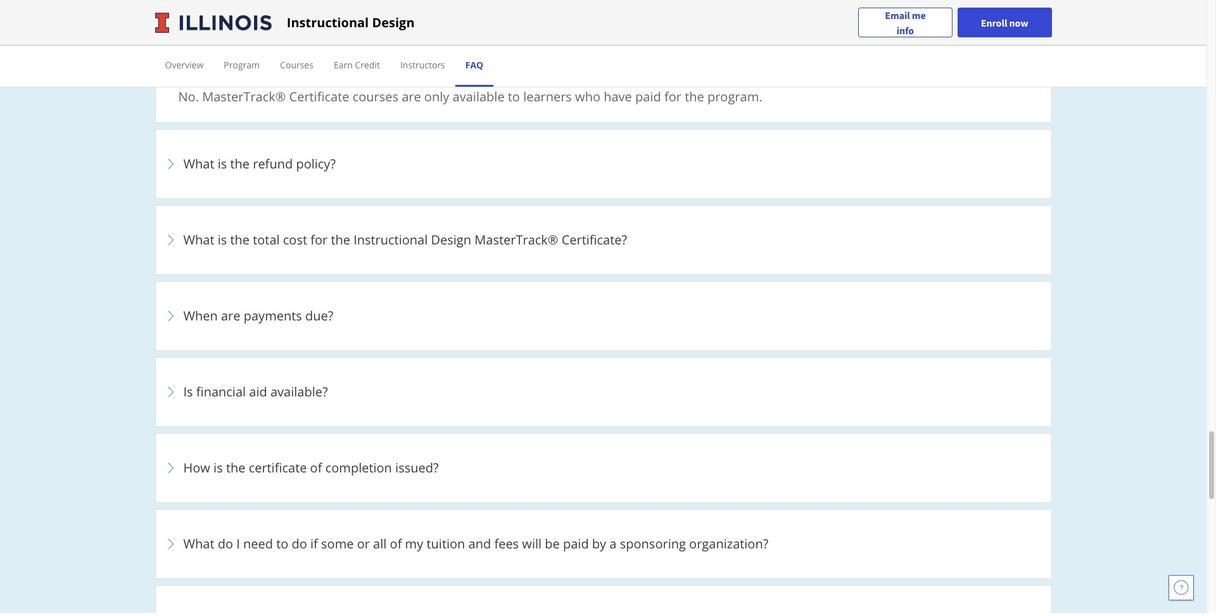 Task type: locate. For each thing, give the bounding box(es) containing it.
1 what from the top
[[183, 155, 215, 172]]

what do i need to do if some or all of my tuition and fees will be paid by a sponsoring organization?
[[183, 536, 769, 553]]

if
[[311, 536, 318, 553]]

do left need
[[218, 536, 233, 553]]

the left total
[[230, 231, 250, 248]]

program link
[[224, 59, 260, 71]]

info
[[897, 24, 915, 36]]

paid
[[636, 88, 661, 105], [563, 536, 589, 553]]

to
[[508, 88, 520, 105], [276, 536, 289, 553]]

design inside what is the total cost for the instructional design mastertrack® certificate? dropdown button
[[431, 231, 472, 248]]

for right "cost"
[[311, 231, 328, 248]]

0 vertical spatial what
[[183, 155, 215, 172]]

is right how
[[214, 459, 223, 477]]

is inside what is the total cost for the instructional design mastertrack® certificate? dropdown button
[[218, 231, 227, 248]]

what for what is the refund policy?
[[183, 155, 215, 172]]

1 vertical spatial mastertrack®
[[475, 231, 559, 248]]

tuition
[[427, 536, 465, 553]]

2 list item from the top
[[155, 13, 1052, 130]]

cost
[[283, 231, 307, 248]]

chevron right image
[[163, 40, 178, 55], [163, 233, 178, 248], [163, 309, 178, 324], [163, 385, 178, 400], [163, 461, 178, 476], [163, 537, 178, 552]]

take
[[216, 39, 242, 56]]

be
[[545, 536, 560, 553]]

1 vertical spatial list item
[[155, 13, 1052, 130]]

courses
[[280, 59, 314, 71]]

1 horizontal spatial i
[[236, 536, 240, 553]]

chevron right image inside what do i need to do if some or all of my tuition and fees will be paid by a sponsoring organization? dropdown button
[[163, 537, 178, 552]]

how is the certificate of completion issued? button
[[163, 442, 1044, 495]]

4 chevron right image from the top
[[163, 385, 178, 400]]

0 horizontal spatial do
[[218, 536, 233, 553]]

are
[[402, 88, 421, 105], [221, 307, 240, 325]]

instructional
[[287, 14, 369, 31], [354, 231, 428, 248]]

0 horizontal spatial paid
[[563, 536, 589, 553]]

3 chevron right image from the top
[[163, 309, 178, 324]]

design
[[372, 14, 415, 31], [431, 231, 472, 248]]

what inside list item
[[183, 155, 215, 172]]

is financial aid available? button
[[163, 366, 1044, 419]]

is inside "how is the certificate of completion issued?" dropdown button
[[214, 459, 223, 477]]

for inside dropdown button
[[325, 39, 342, 56]]

are inside dropdown button
[[221, 307, 240, 325]]

organization?
[[690, 536, 769, 553]]

certificate
[[289, 88, 349, 105]]

1 horizontal spatial do
[[292, 536, 307, 553]]

instructional design
[[287, 14, 415, 31]]

the for what is the total cost for the instructional design mastertrack® certificate?
[[230, 231, 250, 248]]

to left learners
[[508, 88, 520, 105]]

of inside list item
[[310, 459, 322, 477]]

6 chevron right image from the top
[[163, 537, 178, 552]]

mastertrack® inside dropdown button
[[475, 231, 559, 248]]

2 what from the top
[[183, 231, 215, 248]]

1 vertical spatial for
[[665, 88, 682, 105]]

can i take this program for free?
[[183, 39, 374, 56]]

for right have
[[665, 88, 682, 105]]

earn credit
[[334, 59, 380, 71]]

is for certificate
[[214, 459, 223, 477]]

overview
[[165, 59, 204, 71]]

for inside dropdown button
[[311, 231, 328, 248]]

earn credit link
[[334, 59, 380, 71]]

is
[[183, 383, 193, 401]]

for for what is the total cost for the instructional design mastertrack® certificate?
[[311, 231, 328, 248]]

when
[[183, 307, 218, 325]]

is
[[218, 155, 227, 172], [218, 231, 227, 248], [214, 459, 223, 477]]

chevron right image inside what is the total cost for the instructional design mastertrack® certificate? dropdown button
[[163, 233, 178, 248]]

do left if
[[292, 536, 307, 553]]

chevron right image inside when are payments due? dropdown button
[[163, 309, 178, 324]]

for for can i take this program for free?
[[325, 39, 342, 56]]

1 vertical spatial instructional
[[354, 231, 428, 248]]

2 do from the left
[[292, 536, 307, 553]]

1 vertical spatial is
[[218, 231, 227, 248]]

paid inside dropdown button
[[563, 536, 589, 553]]

chevron right image
[[163, 157, 178, 172]]

0 vertical spatial i
[[210, 39, 213, 56]]

2 vertical spatial for
[[311, 231, 328, 248]]

1 vertical spatial i
[[236, 536, 240, 553]]

what is the refund policy? list item
[[155, 129, 1052, 199]]

3 list item from the top
[[155, 586, 1052, 613]]

1 horizontal spatial are
[[402, 88, 421, 105]]

0 vertical spatial list item
[[155, 0, 1052, 6]]

1 vertical spatial design
[[431, 231, 472, 248]]

sponsoring
[[620, 536, 686, 553]]

what inside dropdown button
[[183, 231, 215, 248]]

of
[[310, 459, 322, 477], [390, 536, 402, 553]]

5 chevron right image from the top
[[163, 461, 178, 476]]

are left only
[[402, 88, 421, 105]]

2 vertical spatial list item
[[155, 586, 1052, 613]]

1 horizontal spatial of
[[390, 536, 402, 553]]

the right how
[[226, 459, 246, 477]]

2 vertical spatial what
[[183, 536, 215, 553]]

what for what do i need to do if some or all of my tuition and fees will be paid by a sponsoring organization?
[[183, 536, 215, 553]]

by
[[592, 536, 607, 553]]

1 horizontal spatial design
[[431, 231, 472, 248]]

the
[[685, 88, 705, 105], [230, 155, 250, 172], [230, 231, 250, 248], [331, 231, 350, 248], [226, 459, 246, 477]]

0 vertical spatial to
[[508, 88, 520, 105]]

1 vertical spatial paid
[[563, 536, 589, 553]]

the for what is the refund policy?
[[230, 155, 250, 172]]

i left need
[[236, 536, 240, 553]]

the for how is the certificate of completion issued?
[[226, 459, 246, 477]]

instructors link
[[400, 59, 445, 71]]

of right all
[[390, 536, 402, 553]]

now
[[1010, 16, 1029, 29]]

paid right have
[[636, 88, 661, 105]]

paid inside list item
[[636, 88, 661, 105]]

how is the certificate of completion issued? list item
[[155, 434, 1052, 503]]

learners
[[524, 88, 572, 105]]

i
[[210, 39, 213, 56], [236, 536, 240, 553]]

of right certificate on the left bottom of page
[[310, 459, 322, 477]]

2 vertical spatial is
[[214, 459, 223, 477]]

email me info button
[[859, 7, 953, 38]]

available?
[[271, 383, 328, 401]]

university of illinois image
[[155, 12, 272, 33]]

help center image
[[1174, 580, 1189, 596]]

free?
[[345, 39, 374, 56]]

mastertrack®
[[202, 88, 286, 105], [475, 231, 559, 248]]

certificate
[[249, 459, 307, 477]]

can
[[183, 39, 206, 56]]

1 vertical spatial are
[[221, 307, 240, 325]]

is left refund
[[218, 155, 227, 172]]

1 horizontal spatial mastertrack®
[[475, 231, 559, 248]]

how
[[183, 459, 210, 477]]

0 vertical spatial for
[[325, 39, 342, 56]]

1 vertical spatial of
[[390, 536, 402, 553]]

program.
[[708, 88, 763, 105]]

instructional inside dropdown button
[[354, 231, 428, 248]]

what
[[183, 155, 215, 172], [183, 231, 215, 248], [183, 536, 215, 553]]

for up earn
[[325, 39, 342, 56]]

policy?
[[296, 155, 336, 172]]

0 horizontal spatial of
[[310, 459, 322, 477]]

are right when
[[221, 307, 240, 325]]

faq link
[[466, 59, 484, 71]]

0 vertical spatial is
[[218, 155, 227, 172]]

0 vertical spatial are
[[402, 88, 421, 105]]

program
[[224, 59, 260, 71]]

what is the total cost for the instructional design mastertrack® certificate?
[[183, 231, 627, 248]]

list item
[[155, 0, 1052, 6], [155, 13, 1052, 130], [155, 586, 1052, 613]]

0 vertical spatial mastertrack®
[[202, 88, 286, 105]]

enroll now
[[982, 16, 1029, 29]]

the left refund
[[230, 155, 250, 172]]

chevron right image for can i take this program for free?
[[163, 40, 178, 55]]

0 vertical spatial instructional
[[287, 14, 369, 31]]

chevron right image inside "how is the certificate of completion issued?" dropdown button
[[163, 461, 178, 476]]

do
[[218, 536, 233, 553], [292, 536, 307, 553]]

issued?
[[395, 459, 439, 477]]

0 vertical spatial design
[[372, 14, 415, 31]]

what do i need to do if some or all of my tuition and fees will be paid by a sponsoring organization? button
[[163, 518, 1044, 571]]

3 what from the top
[[183, 536, 215, 553]]

chevron right image inside is financial aid available? dropdown button
[[163, 385, 178, 400]]

i right the can
[[210, 39, 213, 56]]

0 vertical spatial of
[[310, 459, 322, 477]]

1 vertical spatial what
[[183, 231, 215, 248]]

to right need
[[276, 536, 289, 553]]

or
[[357, 536, 370, 553]]

0 horizontal spatial mastertrack®
[[202, 88, 286, 105]]

is inside what is the refund policy? dropdown button
[[218, 155, 227, 172]]

is left total
[[218, 231, 227, 248]]

2 chevron right image from the top
[[163, 233, 178, 248]]

0 horizontal spatial are
[[221, 307, 240, 325]]

0 vertical spatial paid
[[636, 88, 661, 105]]

paid left by
[[563, 536, 589, 553]]

1 vertical spatial to
[[276, 536, 289, 553]]

0 horizontal spatial to
[[276, 536, 289, 553]]

my
[[405, 536, 424, 553]]

1 chevron right image from the top
[[163, 40, 178, 55]]

1 horizontal spatial paid
[[636, 88, 661, 105]]

chevron right image inside can i take this program for free? dropdown button
[[163, 40, 178, 55]]

what inside "list item"
[[183, 536, 215, 553]]

for
[[325, 39, 342, 56], [665, 88, 682, 105], [311, 231, 328, 248]]

earn
[[334, 59, 353, 71]]

1 horizontal spatial to
[[508, 88, 520, 105]]

how is the certificate of completion issued?
[[183, 459, 439, 477]]

what is the total cost for the instructional design mastertrack® certificate? button
[[163, 214, 1044, 267]]



Task type: describe. For each thing, give the bounding box(es) containing it.
when are payments due?
[[183, 307, 337, 325]]

when are payments due? list item
[[155, 281, 1052, 351]]

only
[[425, 88, 450, 105]]

enroll
[[982, 16, 1008, 29]]

program
[[270, 39, 321, 56]]

faq
[[466, 59, 484, 71]]

courses link
[[280, 59, 314, 71]]

what is the refund policy?
[[183, 155, 336, 172]]

credit
[[355, 59, 380, 71]]

what for what is the total cost for the instructional design mastertrack® certificate?
[[183, 231, 215, 248]]

1 do from the left
[[218, 536, 233, 553]]

aid
[[249, 383, 267, 401]]

is financial aid available?
[[183, 383, 328, 401]]

me
[[912, 9, 926, 21]]

chevron right image for what is the total cost for the instructional design mastertrack® certificate?
[[163, 233, 178, 248]]

1 list item from the top
[[155, 0, 1052, 6]]

will
[[522, 536, 542, 553]]

to inside list item
[[508, 88, 520, 105]]

some
[[321, 536, 354, 553]]

chevron right image for when are payments due?
[[163, 309, 178, 324]]

total
[[253, 231, 280, 248]]

what is the total cost for the instructional design mastertrack® certificate? list item
[[155, 205, 1052, 275]]

this
[[245, 39, 266, 56]]

is for refund
[[218, 155, 227, 172]]

when are payments due? button
[[163, 290, 1044, 343]]

need
[[243, 536, 273, 553]]

chevron right image for how is the certificate of completion issued?
[[163, 461, 178, 476]]

and
[[469, 536, 491, 553]]

0 horizontal spatial i
[[210, 39, 213, 56]]

of inside "list item"
[[390, 536, 402, 553]]

fees
[[495, 536, 519, 553]]

to inside dropdown button
[[276, 536, 289, 553]]

can i take this program for free? button
[[163, 21, 1044, 74]]

due?
[[305, 307, 334, 325]]

no.
[[178, 88, 199, 105]]

have
[[604, 88, 632, 105]]

what is the refund policy? button
[[163, 138, 1044, 191]]

payments
[[244, 307, 302, 325]]

certificate menu element
[[155, 46, 1052, 87]]

financial
[[196, 383, 246, 401]]

i inside "list item"
[[236, 536, 240, 553]]

0 horizontal spatial design
[[372, 14, 415, 31]]

what do i need to do if some or all of my tuition and fees will be paid by a sponsoring organization? list item
[[155, 510, 1052, 579]]

no. mastertrack® certificate courses are only available to learners who have paid for the program.
[[178, 88, 763, 105]]

a
[[610, 536, 617, 553]]

available
[[453, 88, 505, 105]]

email me info
[[885, 9, 926, 36]]

refund
[[253, 155, 293, 172]]

who
[[575, 88, 601, 105]]

enroll now button
[[958, 8, 1052, 37]]

the right "cost"
[[331, 231, 350, 248]]

chevron right image for is financial aid available?
[[163, 385, 178, 400]]

chevron right image for what do i need to do if some or all of my tuition and fees will be paid by a sponsoring organization?
[[163, 537, 178, 552]]

the left program.
[[685, 88, 705, 105]]

all
[[373, 536, 387, 553]]

completion
[[326, 459, 392, 477]]

is financial aid available? list item
[[155, 357, 1052, 427]]

instructors
[[400, 59, 445, 71]]

overview link
[[165, 59, 204, 71]]

courses
[[353, 88, 399, 105]]

is for total
[[218, 231, 227, 248]]

list item containing can i take this program for free?
[[155, 13, 1052, 130]]

certificate?
[[562, 231, 627, 248]]

email
[[885, 9, 910, 21]]



Task type: vqa. For each thing, say whether or not it's contained in the screenshot.
Free
no



